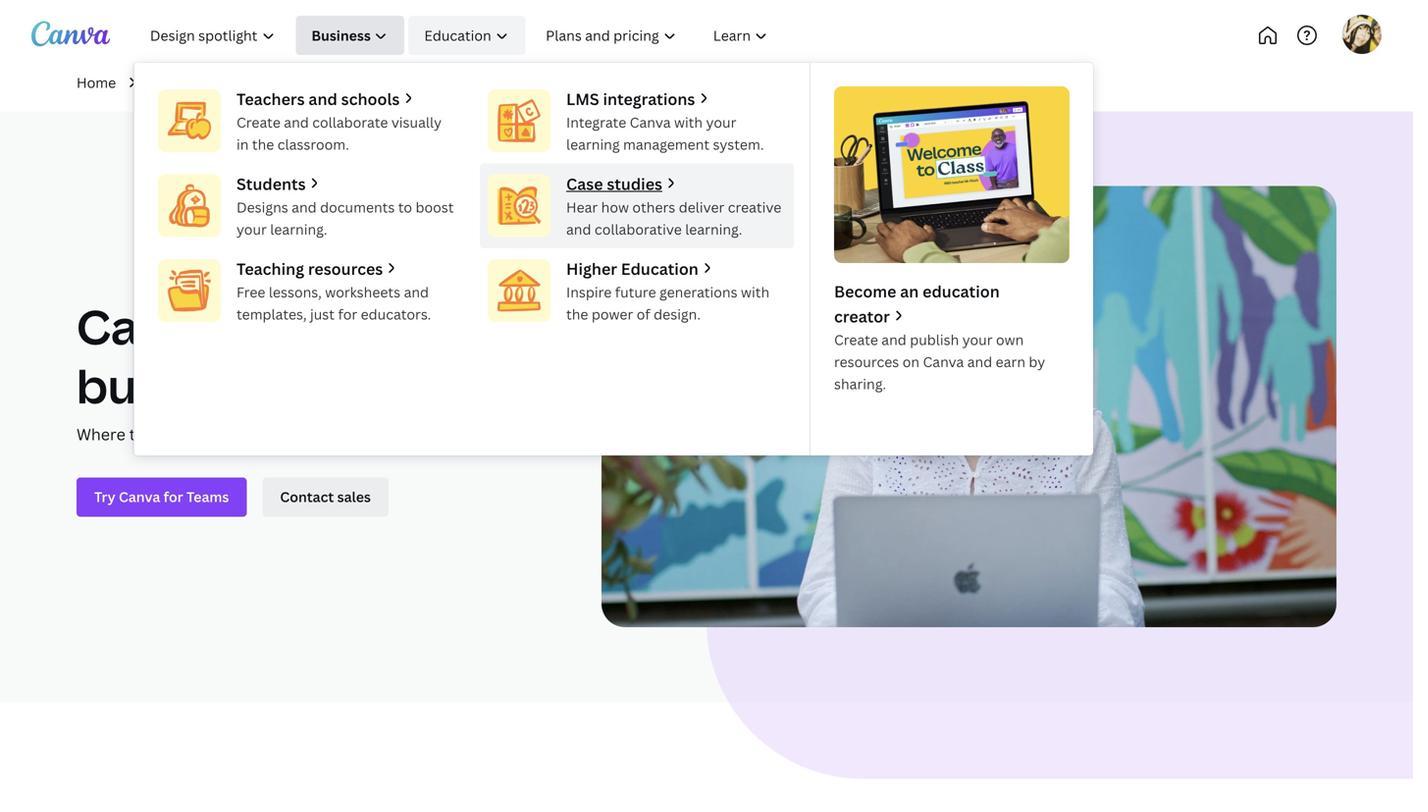 Task type: vqa. For each thing, say whether or not it's contained in the screenshot.
Education inside the MENU
yes



Task type: describe. For each thing, give the bounding box(es) containing it.
with inside the 'inspire future generations with the power of design.'
[[741, 283, 770, 301]]

design.
[[654, 305, 701, 323]]

teaching
[[237, 258, 304, 279]]

integrate canva with your learning management system.
[[566, 113, 764, 154]]

generations
[[660, 283, 738, 301]]

designs
[[237, 198, 288, 216]]

higher education
[[566, 258, 699, 279]]

educators.
[[361, 305, 431, 323]]

templates,
[[237, 305, 307, 323]]

boost
[[416, 198, 454, 216]]

an
[[900, 281, 919, 302]]

and left earn
[[968, 352, 993, 371]]

home
[[77, 73, 116, 92]]

collaborate
[[312, 113, 388, 132]]

power
[[592, 305, 633, 323]]

learning. inside the hear how others deliver creative and collaborative learning.
[[685, 220, 743, 238]]

together.
[[353, 423, 421, 445]]

your inside integrate canva with your learning management system.
[[706, 113, 737, 132]]

and inside create and collaborate visually in the classroom.
[[284, 113, 309, 132]]

create
[[180, 423, 228, 445]]

canva inside canva for your business where teams create their best work, together.
[[77, 294, 223, 358]]

lms integrations
[[566, 88, 695, 109]]

education button
[[408, 16, 525, 55]]

teachers
[[237, 88, 305, 109]]

publish
[[910, 331, 959, 349]]

inspire future generations with the power of design.
[[566, 283, 770, 323]]

and up "collaborate"
[[309, 88, 337, 109]]

free
[[237, 283, 265, 301]]

the inside create and collaborate visually in the classroom.
[[252, 135, 274, 154]]

top level navigation element
[[134, 16, 1094, 455]]

earn
[[996, 352, 1026, 371]]

and up on
[[882, 331, 907, 349]]

create for become an education creator
[[834, 331, 878, 349]]

creator
[[834, 306, 890, 327]]

create for teachers and schools
[[237, 113, 281, 132]]

creative
[[728, 198, 782, 216]]

home link
[[77, 72, 116, 94]]

case
[[566, 173, 603, 194]]

sharing.
[[834, 374, 887, 393]]

become an education creator
[[834, 281, 1000, 327]]

just
[[310, 305, 335, 323]]

to
[[398, 198, 412, 216]]

your inside the 'designs and documents to boost your learning.'
[[237, 220, 267, 238]]

0 horizontal spatial resources
[[308, 258, 383, 279]]

education inside dropdown button
[[424, 26, 491, 44]]

of
[[637, 305, 651, 323]]

and inside free lessons, worksheets and templates, just for educators.
[[404, 283, 429, 301]]

designs and documents to boost your learning.
[[237, 198, 454, 238]]

teaching resources
[[237, 258, 383, 279]]

lms
[[566, 88, 599, 109]]

canva inside create and publish your own resources on canva and earn by sharing.
[[923, 352, 964, 371]]

your inside canva for your business where teams create their best work, together.
[[315, 294, 426, 358]]

resources inside create and publish your own resources on canva and earn by sharing.
[[834, 352, 899, 371]]

create and collaborate visually in the classroom.
[[237, 113, 442, 154]]

worksheets
[[325, 283, 401, 301]]

system.
[[713, 135, 764, 154]]

on
[[903, 352, 920, 371]]

teams
[[129, 423, 176, 445]]



Task type: locate. For each thing, give the bounding box(es) containing it.
1 vertical spatial education
[[621, 258, 699, 279]]

1 horizontal spatial learning.
[[685, 220, 743, 238]]

1 horizontal spatial the
[[566, 305, 588, 323]]

case studies
[[566, 173, 663, 194]]

hear how others deliver creative and collaborative learning.
[[566, 198, 782, 238]]

canva
[[630, 113, 671, 132], [77, 294, 223, 358], [923, 352, 964, 371]]

1 horizontal spatial create
[[834, 331, 878, 349]]

become
[[834, 281, 897, 302]]

0 vertical spatial education
[[424, 26, 491, 44]]

higher
[[566, 258, 617, 279]]

future
[[615, 283, 656, 301]]

learning
[[566, 135, 620, 154]]

0 vertical spatial resources
[[308, 258, 383, 279]]

in
[[237, 135, 249, 154]]

0 horizontal spatial education
[[424, 26, 491, 44]]

for inside canva for your business where teams create their best work, together.
[[233, 294, 306, 358]]

by
[[1029, 352, 1046, 371]]

0 horizontal spatial create
[[237, 113, 281, 132]]

students
[[237, 173, 306, 194]]

hear
[[566, 198, 598, 216]]

their
[[232, 423, 268, 445]]

create and publish your own resources on canva and earn by sharing.
[[834, 331, 1046, 393]]

0 horizontal spatial the
[[252, 135, 274, 154]]

canva for your business where teams create their best work, together.
[[77, 294, 426, 445]]

2 learning. from the left
[[685, 220, 743, 238]]

with up management
[[674, 113, 703, 132]]

0 vertical spatial the
[[252, 135, 274, 154]]

studies
[[607, 173, 663, 194]]

management
[[623, 135, 710, 154]]

with right generations
[[741, 283, 770, 301]]

0 horizontal spatial learning.
[[270, 220, 327, 238]]

the down the inspire
[[566, 305, 588, 323]]

how
[[601, 198, 629, 216]]

education up future
[[621, 258, 699, 279]]

1 horizontal spatial education
[[621, 258, 699, 279]]

0 horizontal spatial canva
[[77, 294, 223, 358]]

teachers and schools
[[237, 88, 400, 109]]

and up "classroom."
[[284, 113, 309, 132]]

integrate
[[566, 113, 627, 132]]

learning.
[[270, 220, 327, 238], [685, 220, 743, 238]]

the
[[252, 135, 274, 154], [566, 305, 588, 323]]

and inside the hear how others deliver creative and collaborative learning.
[[566, 220, 591, 238]]

education up visually
[[424, 26, 491, 44]]

education
[[923, 281, 1000, 302]]

where
[[77, 423, 125, 445]]

integrations
[[603, 88, 695, 109]]

canva inside integrate canva with your learning management system.
[[630, 113, 671, 132]]

deliver
[[679, 198, 725, 216]]

solutions
[[147, 73, 210, 92]]

learning. down deliver
[[685, 220, 743, 238]]

learning. inside the 'designs and documents to boost your learning.'
[[270, 220, 327, 238]]

resources up sharing.
[[834, 352, 899, 371]]

your inside create and publish your own resources on canva and earn by sharing.
[[963, 331, 993, 349]]

create inside create and collaborate visually in the classroom.
[[237, 113, 281, 132]]

the right in
[[252, 135, 274, 154]]

schools
[[341, 88, 400, 109]]

learning. up teaching resources at the top of the page
[[270, 220, 327, 238]]

your
[[706, 113, 737, 132], [237, 220, 267, 238], [315, 294, 426, 358], [963, 331, 993, 349]]

0 vertical spatial with
[[674, 113, 703, 132]]

and down students
[[292, 198, 317, 216]]

for
[[233, 294, 306, 358], [338, 305, 358, 323]]

1 horizontal spatial resources
[[834, 352, 899, 371]]

and up educators.
[[404, 283, 429, 301]]

work,
[[309, 423, 350, 445]]

create inside create and publish your own resources on canva and earn by sharing.
[[834, 331, 878, 349]]

education inside menu
[[621, 258, 699, 279]]

and down hear
[[566, 220, 591, 238]]

best
[[272, 423, 305, 445]]

create down teachers
[[237, 113, 281, 132]]

inspire
[[566, 283, 612, 301]]

education menu
[[134, 63, 1094, 455]]

create
[[237, 113, 281, 132], [834, 331, 878, 349]]

resources
[[308, 258, 383, 279], [834, 352, 899, 371]]

1 horizontal spatial for
[[338, 305, 358, 323]]

own
[[996, 331, 1024, 349]]

with
[[674, 113, 703, 132], [741, 283, 770, 301]]

1 vertical spatial with
[[741, 283, 770, 301]]

1 vertical spatial resources
[[834, 352, 899, 371]]

for right just at the left of the page
[[338, 305, 358, 323]]

classroom.
[[278, 135, 349, 154]]

visually
[[391, 113, 442, 132]]

business
[[77, 353, 279, 417]]

with inside integrate canva with your learning management system.
[[674, 113, 703, 132]]

and inside the 'designs and documents to boost your learning.'
[[292, 198, 317, 216]]

collaborative
[[595, 220, 682, 238]]

0 vertical spatial create
[[237, 113, 281, 132]]

1 vertical spatial the
[[566, 305, 588, 323]]

1 vertical spatial create
[[834, 331, 878, 349]]

documents
[[320, 198, 395, 216]]

others
[[633, 198, 676, 216]]

create down creator
[[834, 331, 878, 349]]

for inside free lessons, worksheets and templates, just for educators.
[[338, 305, 358, 323]]

1 horizontal spatial with
[[741, 283, 770, 301]]

1 learning. from the left
[[270, 220, 327, 238]]

resources up "worksheets"
[[308, 258, 383, 279]]

0 horizontal spatial with
[[674, 113, 703, 132]]

2 horizontal spatial canva
[[923, 352, 964, 371]]

0 horizontal spatial for
[[233, 294, 306, 358]]

lessons,
[[269, 283, 322, 301]]

for left just at the left of the page
[[233, 294, 306, 358]]

the inside the 'inspire future generations with the power of design.'
[[566, 305, 588, 323]]

and
[[309, 88, 337, 109], [284, 113, 309, 132], [292, 198, 317, 216], [566, 220, 591, 238], [404, 283, 429, 301], [882, 331, 907, 349], [968, 352, 993, 371]]

1 horizontal spatial canva
[[630, 113, 671, 132]]

free lessons, worksheets and templates, just for educators.
[[237, 283, 431, 323]]

education
[[424, 26, 491, 44], [621, 258, 699, 279]]



